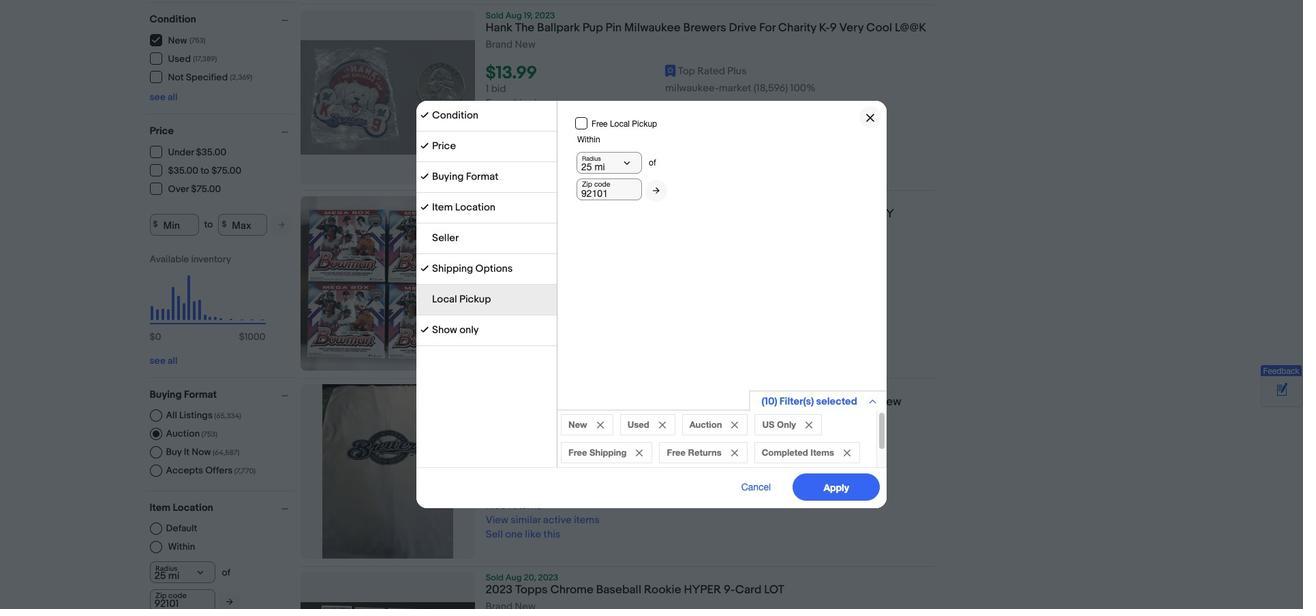 Task type: locate. For each thing, give the bounding box(es) containing it.
aug inside sold  aug 20, 2023 2023 topps chrome baseball rookie hyper 9-card lot
[[506, 573, 522, 584]]

active inside free shipping free returns view similar active items sell one like this
[[543, 326, 572, 339]]

within down default
[[168, 541, 195, 553]]

2 100% from the top
[[791, 471, 816, 484]]

1 bid for $79.99
[[486, 283, 506, 296]]

0 vertical spatial one
[[505, 140, 523, 153]]

(10) filter(s) selected
[[762, 395, 858, 408]]

buying inside buying format tab
[[432, 170, 464, 183]]

2023 for ballpark
[[535, 10, 555, 21]]

baseball for trading
[[650, 207, 695, 221]]

 (7,770) Items text field
[[233, 467, 256, 476]]

1 vertical spatial view
[[486, 326, 508, 339]]

(64,587)
[[213, 448, 240, 457]]

item location up default
[[150, 501, 213, 514]]

brewers inside "milwaukee brewers promo sga blanket big huge 39" x 56" baseball brand new l@@k !"
[[545, 396, 588, 409]]

filter applied image inside show only tab
[[421, 326, 429, 334]]

1 see all button from the top
[[150, 91, 178, 103]]

of up the apply within filter "icon"
[[222, 567, 231, 578]]

(18,596) for milwaukee-market (18,596) 100% free shipping
[[754, 82, 788, 95]]

$ 0
[[150, 331, 161, 343]]

0 vertical spatial buying format
[[432, 170, 499, 183]]

2 like from the top
[[525, 340, 541, 353]]

1 vertical spatial (753)
[[201, 430, 218, 439]]

top for $13.99
[[678, 65, 695, 78]]

this inside view similar active items sell one like this
[[544, 140, 561, 153]]

free down $13.99
[[486, 97, 507, 110]]

0 vertical spatial similar
[[511, 126, 541, 139]]

brewers
[[684, 21, 727, 35], [545, 396, 588, 409]]

see for condition
[[150, 91, 166, 103]]

only
[[460, 324, 479, 337]]

0 vertical spatial see all
[[150, 91, 178, 103]]

2 top rated plus from the top
[[678, 454, 747, 467]]

free up show only tab
[[486, 297, 507, 310]]

price inside tab
[[432, 140, 456, 153]]

similar right only
[[511, 326, 541, 339]]

view similar active items link down $79.99
[[486, 326, 600, 339]]

1 one from the top
[[505, 140, 523, 153]]

$75.00 down under $35.00
[[211, 165, 241, 177]]

2 19, from the top
[[524, 196, 533, 207]]

1 view from the top
[[486, 126, 508, 139]]

location
[[455, 201, 496, 214], [173, 501, 213, 514]]

1 vertical spatial $75.00
[[191, 183, 221, 195]]

sell inside free returns view similar active items sell one like this
[[486, 529, 503, 542]]

2 sold from the top
[[486, 196, 504, 207]]

top right the remove filter - shipping options - free shipping icon
[[678, 454, 695, 467]]

lot of 4 (four) 2021 bowman baseball trading cards mega boxes factory sealed heading
[[486, 207, 894, 235]]

sold  aug 19, 2023 hank the ballpark pup pin milwaukee brewers drive for charity k-9 very cool l@@k brand new
[[486, 10, 927, 51]]

19,
[[524, 10, 533, 21], [524, 196, 533, 207]]

free for free shipping
[[569, 447, 587, 458]]

show only
[[432, 324, 479, 337]]

1 vertical spatial 1
[[486, 283, 489, 296]]

bid for $79.99
[[491, 283, 506, 296]]

0 vertical spatial active
[[543, 126, 572, 139]]

filter applied image
[[421, 172, 429, 181], [421, 265, 429, 273], [421, 326, 429, 334]]

1 19, from the top
[[524, 10, 533, 21]]

format inside tab
[[466, 170, 499, 183]]

(18,596) down for
[[754, 82, 788, 95]]

buying format for buying format tab
[[432, 170, 499, 183]]

2 shipping from the top
[[509, 297, 549, 310]]

100% down completed items
[[791, 471, 816, 484]]

pickup down shipping options
[[460, 293, 491, 306]]

plus down the drive
[[728, 65, 747, 78]]

$75.00 inside over $75.00 link
[[191, 183, 221, 195]]

view similar active items link down $13.99
[[486, 126, 600, 139]]

l@@k left the ! at left
[[486, 410, 517, 424]]

1 horizontal spatial pickup
[[632, 119, 657, 129]]

shipping down 'remove filter - condition - new' image
[[590, 447, 627, 458]]

aug left ballpark
[[506, 10, 522, 21]]

baseball down within "icon"
[[650, 207, 695, 221]]

tab list
[[417, 101, 557, 346]]

1 up condition tab
[[486, 83, 489, 96]]

2 filter applied image from the top
[[421, 265, 429, 273]]

3 aug from the top
[[506, 573, 522, 584]]

buying up all
[[150, 388, 182, 401]]

filter applied image inside shipping options tab
[[421, 265, 429, 273]]

condition up price tab
[[432, 109, 479, 122]]

1 horizontal spatial within
[[577, 135, 600, 145]]

one inside free returns view similar active items sell one like this
[[505, 529, 523, 542]]

local down milwaukee-market (18,596) 100% free shipping
[[610, 119, 630, 129]]

1 vertical spatial returns
[[509, 500, 542, 513]]

100% inside milwaukee-market (18,596) 100% free shipping
[[791, 82, 816, 95]]

1 top rated plus from the top
[[678, 65, 747, 78]]

buying format tab
[[417, 162, 557, 193]]

2 active from the top
[[543, 326, 572, 339]]

(10) filter(s) selected button
[[749, 391, 887, 412]]

2 top from the top
[[678, 454, 695, 467]]

lot up sealed
[[486, 207, 506, 221]]

1 vertical spatial bid
[[491, 283, 506, 296]]

returns inside free returns view similar active items sell one like this
[[509, 500, 542, 513]]

location for item location tab
[[455, 201, 496, 214]]

3 like from the top
[[525, 529, 541, 542]]

2 vertical spatial aug
[[506, 573, 522, 584]]

free for free returns
[[667, 447, 686, 458]]

cards
[[740, 207, 773, 221]]

1 vertical spatial 1 bid
[[486, 283, 506, 296]]

1 all from the top
[[168, 91, 178, 103]]

sold left '20,'
[[486, 573, 504, 584]]

buying down price tab
[[432, 170, 464, 183]]

free down $9.79 in the bottom left of the page
[[486, 500, 507, 513]]

top rated plus down 'sold  aug 19, 2023 hank the ballpark pup pin milwaukee brewers drive for charity k-9 very cool l@@k brand new'
[[678, 65, 747, 78]]

buy
[[166, 446, 182, 458]]

(four)
[[536, 207, 573, 221]]

brewers left the promo
[[545, 396, 588, 409]]

2 view from the top
[[486, 326, 508, 339]]

baseball left rookie
[[596, 584, 642, 597]]

1 filter applied image from the top
[[421, 172, 429, 181]]

this inside free returns view similar active items sell one like this
[[544, 529, 561, 542]]

0 vertical spatial see all button
[[150, 91, 178, 103]]

lot right card
[[764, 584, 785, 597]]

item
[[432, 201, 453, 214], [150, 501, 170, 514]]

0 vertical spatial all
[[168, 91, 178, 103]]

2 one from the top
[[505, 340, 523, 353]]

filter applied image inside price tab
[[421, 142, 429, 150]]

see all down 'not'
[[150, 91, 178, 103]]

0 horizontal spatial milwaukee
[[486, 396, 542, 409]]

milwaukee- for milwaukee-market (18,596) 100%
[[665, 471, 719, 484]]

1 sell one like this link from the top
[[486, 140, 561, 153]]

condition for condition dropdown button
[[150, 13, 196, 26]]

1 vertical spatial items
[[574, 326, 600, 339]]

milwaukee brewers promo sga blanket big huge 39" x 56" baseball brand new l@@k ! heading
[[486, 396, 902, 424]]

chrome
[[551, 584, 594, 597]]

1 down options
[[486, 283, 489, 296]]

baseball inside sold  aug 20, 2023 2023 topps chrome baseball rookie hyper 9-card lot
[[596, 584, 642, 597]]

$35.00 up $35.00 to $75.00
[[196, 147, 226, 158]]

shipping down seller
[[432, 262, 473, 275]]

1 milwaukee- from the top
[[665, 82, 719, 95]]

local pickup
[[432, 293, 491, 306]]

(753) for new
[[190, 36, 206, 45]]

(753) inside auction (753)
[[201, 430, 218, 439]]

1 aug from the top
[[506, 10, 522, 21]]

2 filter applied image from the top
[[421, 142, 429, 150]]

2023 right the
[[535, 10, 555, 21]]

over
[[168, 183, 189, 195]]

1 vertical spatial sell one like this link
[[486, 340, 561, 353]]

1 bid
[[486, 83, 506, 96], [486, 283, 506, 296]]

item inside tab
[[432, 201, 453, 214]]

2 vertical spatial view
[[486, 514, 508, 527]]

items
[[574, 126, 600, 139], [574, 326, 600, 339], [574, 514, 600, 527]]

1 bid down options
[[486, 283, 506, 296]]

0 horizontal spatial within
[[168, 541, 195, 553]]

1 vertical spatial milwaukee
[[486, 396, 542, 409]]

free down milwaukee-market (18,596) 100% free shipping
[[592, 119, 608, 129]]

filter applied image for item location
[[421, 203, 429, 211]]

top rated plus for $9.79
[[678, 454, 747, 467]]

item location for item location tab
[[432, 201, 496, 214]]

1 vertical spatial item location
[[150, 501, 213, 514]]

top up milwaukee-market (18,596) 100% free shipping
[[678, 65, 695, 78]]

shipping
[[509, 97, 549, 110], [509, 297, 549, 310]]

0 vertical spatial see
[[150, 91, 166, 103]]

plus up the milwaukee-market (18,596) 100%
[[728, 454, 747, 467]]

2 1 bid from the top
[[486, 283, 506, 296]]

0 vertical spatial (753)
[[190, 36, 206, 45]]

1 similar from the top
[[511, 126, 541, 139]]

within down free local pickup
[[577, 135, 600, 145]]

like inside free returns view similar active items sell one like this
[[525, 529, 541, 542]]

filter applied image inside buying format tab
[[421, 172, 429, 181]]

3 sold from the top
[[486, 573, 504, 584]]

bowman
[[602, 207, 647, 221]]

$75.00 down $35.00 to $75.00
[[191, 183, 221, 195]]

1 see from the top
[[150, 91, 166, 103]]

1 filter applied image from the top
[[421, 111, 429, 119]]

0 vertical spatial to
[[201, 165, 209, 177]]

see
[[150, 91, 166, 103], [150, 355, 166, 366]]

rated for $13.99
[[698, 65, 725, 78]]

0 vertical spatial condition
[[150, 13, 196, 26]]

0 horizontal spatial format
[[184, 388, 217, 401]]

2 plus from the top
[[728, 454, 747, 467]]

used down sga at the bottom of page
[[628, 419, 650, 430]]

2023 topps chrome baseball rookie hyper 9-card lot image
[[300, 603, 475, 610]]

specified
[[186, 72, 228, 83]]

0 vertical spatial top rated plus
[[678, 65, 747, 78]]

new inside 'sold  aug 19, 2023 hank the ballpark pup pin milwaukee brewers drive for charity k-9 very cool l@@k brand new'
[[515, 38, 536, 51]]

pickup down milwaukee-market (18,596) 100% free shipping
[[632, 119, 657, 129]]

0 vertical spatial baseball
[[650, 207, 695, 221]]

2 see all from the top
[[150, 355, 178, 366]]

1 100% from the top
[[791, 82, 816, 95]]

view similar active items link
[[486, 126, 600, 139], [486, 326, 600, 339], [486, 514, 600, 527]]

one
[[505, 140, 523, 153], [505, 340, 523, 353], [505, 529, 523, 542]]

see all button down 0
[[150, 355, 178, 366]]

1 plus from the top
[[728, 65, 747, 78]]

milwaukee- inside milwaukee-market (18,596) 100% free shipping
[[665, 82, 719, 95]]

all for condition
[[168, 91, 178, 103]]

filter applied image inside item location tab
[[421, 203, 429, 211]]

0 horizontal spatial buying format
[[150, 388, 217, 401]]

baseball for brand
[[797, 396, 842, 409]]

see all button down 'not'
[[150, 91, 178, 103]]

new (753)
[[168, 35, 206, 46]]

1 bid for $13.99
[[486, 83, 506, 96]]

this inside free shipping free returns view similar active items sell one like this
[[544, 340, 561, 353]]

l@@k
[[895, 21, 927, 35], [486, 410, 517, 424]]

0 horizontal spatial item
[[150, 501, 170, 514]]

show only tab
[[417, 316, 557, 346]]

sold inside the sold  aug 19, 2023 lot of 4 (four) 2021 bowman baseball trading cards mega boxes factory sealed
[[486, 196, 504, 207]]

sold inside 'sold  aug 19, 2023 hank the ballpark pup pin milwaukee brewers drive for charity k-9 very cool l@@k brand new'
[[486, 10, 504, 21]]

2 this from the top
[[544, 340, 561, 353]]

similar inside free returns view similar active items sell one like this
[[511, 514, 541, 527]]

1 vertical spatial 100%
[[791, 471, 816, 484]]

format for buying format dropdown button
[[184, 388, 217, 401]]

auction down big
[[690, 419, 722, 430]]

19, right hank
[[524, 10, 533, 21]]

(7,770)
[[234, 467, 256, 476]]

1 vertical spatial filter applied image
[[421, 265, 429, 273]]

2 all from the top
[[168, 355, 178, 366]]

3 this from the top
[[544, 529, 561, 542]]

hank the ballpark pup pin milwaukee brewers drive for charity k-9 very cool l@@k image
[[300, 40, 475, 155]]

19, for $13.99
[[524, 10, 533, 21]]

0 vertical spatial rated
[[698, 65, 725, 78]]

2023 topps chrome baseball rookie hyper 9-card lot heading
[[486, 584, 785, 597]]

format for buying format tab
[[466, 170, 499, 183]]

see all for condition
[[150, 91, 178, 103]]

condition inside tab
[[432, 109, 479, 122]]

3 similar from the top
[[511, 514, 541, 527]]

1 horizontal spatial lot
[[764, 584, 785, 597]]

0 vertical spatial 19,
[[524, 10, 533, 21]]

of up within "icon"
[[649, 158, 656, 168]]

1 vertical spatial like
[[525, 340, 541, 353]]

$35.00 to $75.00 link
[[150, 164, 242, 177]]

buying format button
[[150, 388, 294, 401]]

0 vertical spatial sell
[[486, 140, 503, 153]]

2 similar from the top
[[511, 326, 541, 339]]

1 shipping from the top
[[509, 97, 549, 110]]

(18,596) down completed
[[754, 471, 788, 484]]

2023 inside 'sold  aug 19, 2023 hank the ballpark pup pin milwaukee brewers drive for charity k-9 very cool l@@k brand new'
[[535, 10, 555, 21]]

new up used (17,389)
[[168, 35, 187, 46]]

price for price 'dropdown button' at the top left of the page
[[150, 124, 174, 137]]

top for $9.79
[[678, 454, 695, 467]]

1 sold from the top
[[486, 10, 504, 21]]

2 vertical spatial sold
[[486, 573, 504, 584]]

baseball
[[650, 207, 695, 221], [797, 396, 842, 409], [596, 584, 642, 597]]

1 vertical spatial pickup
[[460, 293, 491, 306]]

2 see from the top
[[150, 355, 166, 366]]

rookie
[[644, 584, 682, 597]]

of for within "icon"
[[649, 158, 656, 168]]

2023 right '20,'
[[538, 573, 559, 584]]

brewers left the drive
[[684, 21, 727, 35]]

see all button for price
[[150, 355, 178, 366]]

free inside free returns view similar active items sell one like this
[[486, 500, 507, 513]]

!
[[520, 410, 524, 424]]

None text field
[[150, 589, 215, 610]]

1 for $79.99
[[486, 283, 489, 296]]

items
[[811, 447, 835, 458]]

bid down options
[[491, 283, 506, 296]]

1 top from the top
[[678, 65, 695, 78]]

hank
[[486, 21, 513, 35]]

0 vertical spatial filter applied image
[[421, 172, 429, 181]]

2023 inside the sold  aug 19, 2023 lot of 4 (four) 2021 bowman baseball trading cards mega boxes factory sealed
[[535, 196, 555, 207]]

1 vertical spatial see all button
[[150, 355, 178, 366]]

2 bid from the top
[[491, 283, 506, 296]]

filter applied image for price
[[421, 142, 429, 150]]

$35.00 to $75.00
[[168, 165, 241, 177]]

0 vertical spatial sell one like this link
[[486, 140, 561, 153]]

39"
[[748, 396, 765, 409]]

1 vertical spatial see
[[150, 355, 166, 366]]

see all button for condition
[[150, 91, 178, 103]]

brand inside "milwaukee brewers promo sga blanket big huge 39" x 56" baseball brand new l@@k !"
[[845, 396, 876, 409]]

milwaukee
[[625, 21, 681, 35], [486, 396, 542, 409]]

1 (18,596) from the top
[[754, 82, 788, 95]]

filter applied image
[[421, 111, 429, 119], [421, 142, 429, 150], [421, 203, 429, 211]]

1 active from the top
[[543, 126, 572, 139]]

free for free shipping free returns view similar active items sell one like this
[[486, 297, 507, 310]]

brand
[[486, 38, 513, 51], [845, 396, 876, 409]]

1 horizontal spatial condition
[[432, 109, 479, 122]]

shipping
[[432, 262, 473, 275], [590, 447, 627, 458]]

of inside dialog
[[649, 158, 656, 168]]

view right only
[[486, 326, 508, 339]]

filter applied image for shipping
[[421, 265, 429, 273]]

market down remove filter - show only - free returns icon
[[719, 471, 752, 484]]

returns
[[688, 447, 722, 458]]

tab list containing condition
[[417, 101, 557, 346]]

plus for $9.79
[[728, 454, 747, 467]]

factory
[[843, 207, 894, 221]]

(2,369)
[[230, 73, 253, 82]]

aug inside the sold  aug 19, 2023 lot of 4 (four) 2021 bowman baseball trading cards mega boxes factory sealed
[[506, 196, 522, 207]]

1 vertical spatial price
[[432, 140, 456, 153]]

see all down 0
[[150, 355, 178, 366]]

0 vertical spatial format
[[466, 170, 499, 183]]

returns
[[509, 312, 542, 325], [509, 500, 542, 513]]

0 horizontal spatial condition
[[150, 13, 196, 26]]

filter applied image for buying
[[421, 172, 429, 181]]

market down the drive
[[719, 82, 752, 95]]

(753)
[[190, 36, 206, 45], [201, 430, 218, 439]]

free left returns
[[667, 447, 686, 458]]

returns down $9.79 in the bottom left of the page
[[509, 500, 542, 513]]

sold left of
[[486, 196, 504, 207]]

0 vertical spatial 1
[[486, 83, 489, 96]]

plus for $13.99
[[728, 65, 747, 78]]

like inside view similar active items sell one like this
[[525, 140, 541, 153]]

baseball inside the sold  aug 19, 2023 lot of 4 (four) 2021 bowman baseball trading cards mega boxes factory sealed
[[650, 207, 695, 221]]

top
[[678, 65, 695, 78], [678, 454, 695, 467]]

free returns
[[667, 447, 722, 458]]

1 see all from the top
[[150, 91, 178, 103]]

2 vertical spatial active
[[543, 514, 572, 527]]

location inside item location tab
[[455, 201, 496, 214]]

new left 'remove filter - condition - new' image
[[569, 419, 587, 430]]

1 rated from the top
[[698, 65, 725, 78]]

view inside view similar active items sell one like this
[[486, 126, 508, 139]]

0 vertical spatial market
[[719, 82, 752, 95]]

condition
[[150, 13, 196, 26], [432, 109, 479, 122]]

1 1 bid from the top
[[486, 83, 506, 96]]

sold
[[486, 10, 504, 21], [486, 196, 504, 207], [486, 573, 504, 584]]

used for used
[[628, 419, 650, 430]]

auction inside dialog
[[690, 419, 722, 430]]

l@@k inside "milwaukee brewers promo sga blanket big huge 39" x 56" baseball brand new l@@k !"
[[486, 410, 517, 424]]

$35.00 up over $75.00 link
[[168, 165, 198, 177]]

1 bid up condition tab
[[486, 83, 506, 96]]

of
[[649, 158, 656, 168], [222, 567, 231, 578]]

2 milwaukee- from the top
[[665, 471, 719, 484]]

view down $9.79 in the bottom left of the page
[[486, 514, 508, 527]]

19, right of
[[524, 196, 533, 207]]

100% down charity
[[791, 82, 816, 95]]

location down buying format tab
[[455, 201, 496, 214]]

new down the
[[515, 38, 536, 51]]

buying format down price tab
[[432, 170, 499, 183]]

milwaukee- down the free returns
[[665, 471, 719, 484]]

1 vertical spatial used
[[628, 419, 650, 430]]

1 horizontal spatial brewers
[[684, 21, 727, 35]]

dialog
[[0, 0, 1304, 610]]

this
[[544, 140, 561, 153], [544, 340, 561, 353], [544, 529, 561, 542]]

(10)
[[762, 395, 778, 408]]

19, inside 'sold  aug 19, 2023 hank the ballpark pup pin milwaukee brewers drive for charity k-9 very cool l@@k brand new'
[[524, 10, 533, 21]]

item location inside item location tab
[[432, 201, 496, 214]]

0 horizontal spatial l@@k
[[486, 410, 517, 424]]

milwaukee inside 'sold  aug 19, 2023 hank the ballpark pup pin milwaukee brewers drive for charity k-9 very cool l@@k brand new'
[[625, 21, 681, 35]]

2 vertical spatial like
[[525, 529, 541, 542]]

1 vertical spatial market
[[719, 471, 752, 484]]

aug left 4
[[506, 196, 522, 207]]

2 sell from the top
[[486, 340, 503, 353]]

1 horizontal spatial format
[[466, 170, 499, 183]]

1 vertical spatial 19,
[[524, 196, 533, 207]]

1 vertical spatial of
[[222, 567, 231, 578]]

0 vertical spatial shipping
[[509, 97, 549, 110]]

2 (18,596) from the top
[[754, 471, 788, 484]]

buying format inside tab
[[432, 170, 499, 183]]

sga
[[628, 396, 652, 409]]

(753) inside new (753)
[[190, 36, 206, 45]]

auction
[[690, 419, 722, 430], [166, 428, 200, 439]]

active
[[543, 126, 572, 139], [543, 326, 572, 339], [543, 514, 572, 527]]

milwaukee up the ! at left
[[486, 396, 542, 409]]

2 vertical spatial baseball
[[596, 584, 642, 597]]

view similar active items sell one like this
[[486, 126, 600, 153]]

topps
[[515, 584, 548, 597]]

us
[[763, 419, 775, 430]]

3 active from the top
[[543, 514, 572, 527]]

2 1 from the top
[[486, 283, 489, 296]]

apply within filter image
[[226, 598, 233, 606]]

3 view from the top
[[486, 514, 508, 527]]

3 one from the top
[[505, 529, 523, 542]]

3 filter applied image from the top
[[421, 326, 429, 334]]

brand up remove filter - show only - completed items image
[[845, 396, 876, 409]]

brand down hank
[[486, 38, 513, 51]]

baseball up 'remove filter - item location - us only' image
[[797, 396, 842, 409]]

lot of 4 (four) 2021 bowman baseball trading cards mega boxes factory sealed image
[[300, 196, 475, 371]]

0 horizontal spatial brand
[[486, 38, 513, 51]]

1 horizontal spatial price
[[432, 140, 456, 153]]

market for milwaukee-market (18,596) 100%
[[719, 471, 752, 484]]

item location up seller
[[432, 201, 496, 214]]

2 rated from the top
[[698, 454, 725, 467]]

new right selected at bottom
[[878, 396, 902, 409]]

brand inside 'sold  aug 19, 2023 hank the ballpark pup pin milwaukee brewers drive for charity k-9 very cool l@@k brand new'
[[486, 38, 513, 51]]

2 vertical spatial view similar active items link
[[486, 514, 600, 527]]

0 horizontal spatial shipping
[[432, 262, 473, 275]]

1 vertical spatial (18,596)
[[754, 471, 788, 484]]

sealed
[[486, 222, 527, 235]]

lot inside the sold  aug 19, 2023 lot of 4 (four) 2021 bowman baseball trading cards mega boxes factory sealed
[[486, 207, 506, 221]]

remove filter - condition - new image
[[597, 422, 604, 429]]

1 vertical spatial view similar active items link
[[486, 326, 600, 339]]

milwaukee inside "milwaukee brewers promo sga blanket big huge 39" x 56" baseball brand new l@@k !"
[[486, 396, 542, 409]]

similar inside free shipping free returns view similar active items sell one like this
[[511, 326, 541, 339]]

1 vertical spatial format
[[184, 388, 217, 401]]

0 vertical spatial location
[[455, 201, 496, 214]]

1 this from the top
[[544, 140, 561, 153]]

1 horizontal spatial of
[[649, 158, 656, 168]]

price down condition tab
[[432, 140, 456, 153]]

over $75.00 link
[[150, 182, 222, 195]]

2023 right 4
[[535, 196, 555, 207]]

to
[[201, 165, 209, 177], [204, 219, 213, 230]]

milwaukee- down 'sold  aug 19, 2023 hank the ballpark pup pin milwaukee brewers drive for charity k-9 very cool l@@k brand new'
[[665, 82, 719, 95]]

aug inside 'sold  aug 19, 2023 hank the ballpark pup pin milwaukee brewers drive for charity k-9 very cool l@@k brand new'
[[506, 10, 522, 21]]

1 vertical spatial top
[[678, 454, 695, 467]]

auction up it
[[166, 428, 200, 439]]

1 vertical spatial brand
[[845, 396, 876, 409]]

2 aug from the top
[[506, 196, 522, 207]]

0 horizontal spatial price
[[150, 124, 174, 137]]

sold left the
[[486, 10, 504, 21]]

used up 'not'
[[168, 53, 191, 65]]

0 horizontal spatial item location
[[150, 501, 213, 514]]

similar up buying format tab
[[511, 126, 541, 139]]

0 vertical spatial milwaukee
[[625, 21, 681, 35]]

rated
[[698, 65, 725, 78], [698, 454, 725, 467]]

1 horizontal spatial local
[[610, 119, 630, 129]]

0 horizontal spatial location
[[173, 501, 213, 514]]

1 market from the top
[[719, 82, 752, 95]]

now
[[192, 446, 211, 458]]

all up all
[[168, 355, 178, 366]]

2 returns from the top
[[509, 500, 542, 513]]

1 returns from the top
[[509, 312, 542, 325]]

2 market from the top
[[719, 471, 752, 484]]

baseball inside "milwaukee brewers promo sga blanket big huge 39" x 56" baseball brand new l@@k !"
[[797, 396, 842, 409]]

1 vertical spatial sell
[[486, 340, 503, 353]]

remove filter - item location - us only image
[[806, 422, 813, 429]]

location up default
[[173, 501, 213, 514]]

view up buying format tab
[[486, 126, 508, 139]]

free local pickup
[[592, 119, 657, 129]]

completed items
[[762, 447, 835, 458]]

top rated plus up the milwaukee-market (18,596) 100%
[[678, 454, 747, 467]]

1 1 from the top
[[486, 83, 489, 96]]

local up show
[[432, 293, 457, 306]]

0 vertical spatial bid
[[491, 83, 506, 96]]

filter applied image inside condition tab
[[421, 111, 429, 119]]

format
[[466, 170, 499, 183], [184, 388, 217, 401]]

0 horizontal spatial lot
[[486, 207, 506, 221]]

returns down $79.99
[[509, 312, 542, 325]]

100% for milwaukee-market (18,596) 100% free shipping
[[791, 82, 816, 95]]

graph of available inventory between $0 and $1000+ image
[[150, 253, 266, 349]]

for
[[760, 21, 776, 35]]

(753) up buy it now (64,587)
[[201, 430, 218, 439]]

the
[[515, 21, 535, 35]]

to left maximum value in $ text field in the top of the page
[[204, 219, 213, 230]]

item location tab
[[417, 193, 557, 224]]

free right only
[[486, 312, 507, 325]]

0 vertical spatial pickup
[[632, 119, 657, 129]]

hank the ballpark pup pin milwaukee brewers drive for charity k-9 very cool l@@k heading
[[486, 21, 927, 35]]

0 vertical spatial $35.00
[[196, 147, 226, 158]]

3 filter applied image from the top
[[421, 203, 429, 211]]

sell
[[486, 140, 503, 153], [486, 340, 503, 353], [486, 529, 503, 542]]

item location
[[432, 201, 496, 214], [150, 501, 213, 514]]

1 vertical spatial aug
[[506, 196, 522, 207]]

1 vertical spatial rated
[[698, 454, 725, 467]]

None text field
[[577, 179, 642, 200]]

2023
[[535, 10, 555, 21], [535, 196, 555, 207], [538, 573, 559, 584], [486, 584, 513, 597]]

Maximum Value in $ text field
[[218, 214, 268, 236]]

1 vertical spatial sold
[[486, 196, 504, 207]]

1 items from the top
[[574, 126, 600, 139]]

2 see all button from the top
[[150, 355, 178, 366]]

view similar active items link up '20,'
[[486, 514, 600, 527]]

sell one like this link
[[486, 140, 561, 153], [486, 340, 561, 353], [486, 529, 561, 542]]

1 vertical spatial this
[[544, 340, 561, 353]]

(18,596) inside milwaukee-market (18,596) 100% free shipping
[[754, 82, 788, 95]]

item for item location dropdown button at the left bottom of page
[[150, 501, 170, 514]]

aug left '20,'
[[506, 573, 522, 584]]

3 sell from the top
[[486, 529, 503, 542]]

listings
[[179, 409, 213, 421]]

19, inside the sold  aug 19, 2023 lot of 4 (four) 2021 bowman baseball trading cards mega boxes factory sealed
[[524, 196, 533, 207]]

0 vertical spatial items
[[574, 126, 600, 139]]

1 vertical spatial filter applied image
[[421, 142, 429, 150]]

1 like from the top
[[525, 140, 541, 153]]

buy it now (64,587)
[[166, 446, 240, 458]]

1 sell from the top
[[486, 140, 503, 153]]

market inside milwaukee-market (18,596) 100% free shipping
[[719, 82, 752, 95]]

1 vertical spatial plus
[[728, 454, 747, 467]]

1 vertical spatial all
[[168, 355, 178, 366]]

format up all listings (65,334)
[[184, 388, 217, 401]]

bid up condition tab
[[491, 83, 506, 96]]

0 vertical spatial aug
[[506, 10, 522, 21]]

(18,596) for milwaukee-market (18,596) 100%
[[754, 471, 788, 484]]

2 items from the top
[[574, 326, 600, 339]]

1 vertical spatial location
[[173, 501, 213, 514]]

bid
[[491, 83, 506, 96], [491, 283, 506, 296]]

item up seller
[[432, 201, 453, 214]]

100% for milwaukee-market (18,596) 100%
[[791, 471, 816, 484]]

buying format up all
[[150, 388, 217, 401]]

free for free returns view similar active items sell one like this
[[486, 500, 507, 513]]

price button
[[150, 124, 294, 137]]

to down under $35.00
[[201, 165, 209, 177]]

3 items from the top
[[574, 514, 600, 527]]

1 bid from the top
[[491, 83, 506, 96]]

sold  aug 19, 2023 lot of 4 (four) 2021 bowman baseball trading cards mega boxes factory sealed
[[486, 196, 894, 235]]

1 vertical spatial condition
[[432, 109, 479, 122]]



Task type: vqa. For each thing, say whether or not it's contained in the screenshot.
the Now inside the THE BUY IT NOW FREE SHIPPING
no



Task type: describe. For each thing, give the bounding box(es) containing it.
2021
[[575, 207, 599, 221]]

cancel
[[742, 482, 771, 493]]

price for price tab
[[432, 140, 456, 153]]

aug for $79.99
[[506, 196, 522, 207]]

buying format for buying format dropdown button
[[150, 388, 217, 401]]

like inside free shipping free returns view similar active items sell one like this
[[525, 340, 541, 353]]

56"
[[777, 396, 794, 409]]

item location for item location dropdown button at the left bottom of page
[[150, 501, 213, 514]]

all for price
[[168, 355, 178, 366]]

cool
[[866, 21, 892, 35]]

remove filter - buying format - auction image
[[732, 422, 739, 429]]

pup
[[583, 21, 603, 35]]

mega
[[775, 207, 806, 221]]

us only
[[763, 419, 796, 430]]

all
[[166, 409, 177, 421]]

filter(s)
[[780, 395, 814, 408]]

apply
[[824, 482, 850, 493]]

feedback
[[1264, 367, 1300, 377]]

sold for $79.99
[[486, 196, 504, 207]]

brewers inside 'sold  aug 19, 2023 hank the ballpark pup pin milwaukee brewers drive for charity k-9 very cool l@@k brand new'
[[684, 21, 727, 35]]

(753) for auction
[[201, 430, 218, 439]]

available inventory
[[150, 253, 231, 265]]

19, for $79.99
[[524, 196, 533, 207]]

1 for $13.99
[[486, 83, 489, 96]]

3 view similar active items link from the top
[[486, 514, 600, 527]]

under
[[168, 147, 194, 158]]

sell inside view similar active items sell one like this
[[486, 140, 503, 153]]

trading
[[698, 207, 738, 221]]

0 vertical spatial local
[[610, 119, 630, 129]]

filter applied image for show
[[421, 326, 429, 334]]

of for the apply within filter "icon"
[[222, 567, 231, 578]]

2023 for chrome
[[538, 573, 559, 584]]

seller
[[432, 232, 459, 245]]

default
[[166, 523, 197, 534]]

location for item location dropdown button at the left bottom of page
[[173, 501, 213, 514]]

remove filter - show only - free returns image
[[731, 450, 738, 457]]

used (17,389)
[[168, 53, 217, 65]]

sell inside free shipping free returns view similar active items sell one like this
[[486, 340, 503, 353]]

condition button
[[150, 13, 294, 26]]

similar inside view similar active items sell one like this
[[511, 126, 541, 139]]

0
[[155, 331, 161, 343]]

$79.99
[[486, 263, 539, 284]]

only
[[777, 419, 796, 430]]

aug for $13.99
[[506, 10, 522, 21]]

 (65,334) Items text field
[[213, 411, 241, 420]]

milwaukee brewers promo sga blanket big huge 39" x 56" baseball brand new l@@k ! link
[[486, 396, 935, 428]]

remove filter - condition - used image
[[659, 422, 666, 429]]

$75.00 inside '$35.00 to $75.00' link
[[211, 165, 241, 177]]

rated for $9.79
[[698, 454, 725, 467]]

2023 topps chrome baseball rookie hyper 9-card lot link
[[486, 584, 935, 602]]

bid for $13.99
[[491, 83, 506, 96]]

one inside view similar active items sell one like this
[[505, 140, 523, 153]]

2023 for 4
[[535, 196, 555, 207]]

milwaukee-market (18,596) 100% free shipping
[[486, 82, 816, 110]]

items inside free shipping free returns view similar active items sell one like this
[[574, 326, 600, 339]]

buying for buying format dropdown button
[[150, 388, 182, 401]]

(17,389)
[[193, 55, 217, 63]]

returns inside free shipping free returns view similar active items sell one like this
[[509, 312, 542, 325]]

1 vertical spatial local
[[432, 293, 457, 306]]

market for milwaukee-market (18,596) 100% free shipping
[[719, 82, 752, 95]]

completed
[[762, 447, 808, 458]]

inventory
[[191, 253, 231, 265]]

2 view similar active items link from the top
[[486, 326, 600, 339]]

item location button
[[150, 501, 294, 514]]

free returns view similar active items sell one like this
[[486, 500, 600, 542]]

price tab
[[417, 132, 557, 162]]

auction for auction (753)
[[166, 428, 200, 439]]

pin
[[606, 21, 622, 35]]

milwaukee-market (18,596) 100%
[[665, 471, 816, 484]]

1 vertical spatial to
[[204, 219, 213, 230]]

$9.79
[[486, 452, 530, 473]]

shipping inside free shipping free returns view similar active items sell one like this
[[509, 297, 549, 310]]

 (753) Items text field
[[200, 430, 218, 439]]

it
[[184, 446, 190, 458]]

card
[[735, 584, 762, 597]]

lot inside sold  aug 20, 2023 2023 topps chrome baseball rookie hyper 9-card lot
[[764, 584, 785, 597]]

view inside free returns view similar active items sell one like this
[[486, 514, 508, 527]]

free inside milwaukee-market (18,596) 100% free shipping
[[486, 97, 507, 110]]

1000
[[245, 331, 266, 343]]

shipping options
[[432, 262, 513, 275]]

selected
[[817, 395, 858, 408]]

2 sell one like this link from the top
[[486, 340, 561, 353]]

ballpark
[[537, 21, 580, 35]]

blanket
[[655, 396, 694, 409]]

free for free local pickup
[[592, 119, 608, 129]]

condition tab
[[417, 101, 557, 132]]

auction for auction
[[690, 419, 722, 430]]

over $75.00
[[168, 183, 221, 195]]

remove filter - shipping options - free shipping image
[[636, 450, 643, 457]]

sold  aug 20, 2023 2023 topps chrome baseball rookie hyper 9-card lot
[[486, 573, 785, 597]]

4
[[526, 207, 533, 221]]

hyper
[[684, 584, 721, 597]]

new inside "milwaukee brewers promo sga blanket big huge 39" x 56" baseball brand new l@@k !"
[[878, 396, 902, 409]]

(65,334)
[[214, 411, 241, 420]]

offers
[[205, 465, 233, 476]]

milwaukee brewers promo sga blanket big huge 39" x 56" baseball brand new l@@k ! image
[[322, 385, 453, 559]]

cancel button
[[726, 474, 786, 501]]

milwaukee brewers promo sga blanket big huge 39" x 56" baseball brand new l@@k !
[[486, 396, 902, 424]]

accepts offers (7,770)
[[166, 465, 256, 476]]

auction (753)
[[166, 428, 218, 439]]

buying for buying format tab
[[432, 170, 464, 183]]

hank the ballpark pup pin milwaukee brewers drive for charity k-9 very cool l@@k link
[[486, 21, 935, 39]]

show
[[432, 324, 457, 337]]

9
[[830, 21, 837, 35]]

1 view similar active items link from the top
[[486, 126, 600, 139]]

items inside free returns view similar active items sell one like this
[[574, 514, 600, 527]]

see for price
[[150, 355, 166, 366]]

Minimum Value in $ text field
[[150, 214, 199, 236]]

not specified (2,369)
[[168, 72, 253, 83]]

remove filter - show only - completed items image
[[844, 450, 851, 457]]

active inside view similar active items sell one like this
[[543, 126, 572, 139]]

shipping inside tab
[[432, 262, 473, 275]]

item for item location tab
[[432, 201, 453, 214]]

1 vertical spatial $35.00
[[168, 165, 198, 177]]

shipping options tab
[[417, 254, 557, 285]]

filter applied image for condition
[[421, 111, 429, 119]]

items inside view similar active items sell one like this
[[574, 126, 600, 139]]

very
[[840, 21, 864, 35]]

accepts
[[166, 465, 203, 476]]

apply button
[[793, 474, 880, 501]]

free shipping free returns view similar active items sell one like this
[[486, 297, 600, 353]]

2023 left topps on the left bottom of the page
[[486, 584, 513, 597]]

active inside free returns view similar active items sell one like this
[[543, 514, 572, 527]]

used for used (17,389)
[[168, 53, 191, 65]]

sold inside sold  aug 20, 2023 2023 topps chrome baseball rookie hyper 9-card lot
[[486, 573, 504, 584]]

one inside free shipping free returns view similar active items sell one like this
[[505, 340, 523, 353]]

3 sell one like this link from the top
[[486, 529, 561, 542]]

lot of 4 (four) 2021 bowman baseball trading cards mega boxes factory sealed link
[[486, 207, 935, 239]]

sold for $13.99
[[486, 10, 504, 21]]

20,
[[524, 573, 536, 584]]

condition for condition tab
[[432, 109, 479, 122]]

not
[[168, 72, 184, 83]]

milwaukee- for milwaukee-market (18,596) 100% free shipping
[[665, 82, 719, 95]]

free shipping
[[569, 447, 627, 458]]

shipping inside milwaukee-market (18,596) 100% free shipping
[[509, 97, 549, 110]]

options
[[476, 262, 513, 275]]

under $35.00
[[168, 147, 226, 158]]

view inside free shipping free returns view similar active items sell one like this
[[486, 326, 508, 339]]

top rated plus for $13.99
[[678, 65, 747, 78]]

big
[[697, 396, 714, 409]]

see all for price
[[150, 355, 178, 366]]

within image
[[653, 186, 660, 195]]

dialog containing condition
[[0, 0, 1304, 610]]

charity
[[778, 21, 817, 35]]

0 horizontal spatial pickup
[[460, 293, 491, 306]]

l@@k inside 'sold  aug 19, 2023 hank the ballpark pup pin milwaukee brewers drive for charity k-9 very cool l@@k brand new'
[[895, 21, 927, 35]]

 (64,587) Items text field
[[211, 448, 240, 457]]

$13.99
[[486, 63, 537, 84]]

1 horizontal spatial shipping
[[590, 447, 627, 458]]

drive
[[729, 21, 757, 35]]

available
[[150, 253, 189, 265]]

huge
[[717, 396, 745, 409]]

9-
[[724, 584, 735, 597]]

1 vertical spatial within
[[168, 541, 195, 553]]

boxes
[[808, 207, 841, 221]]



